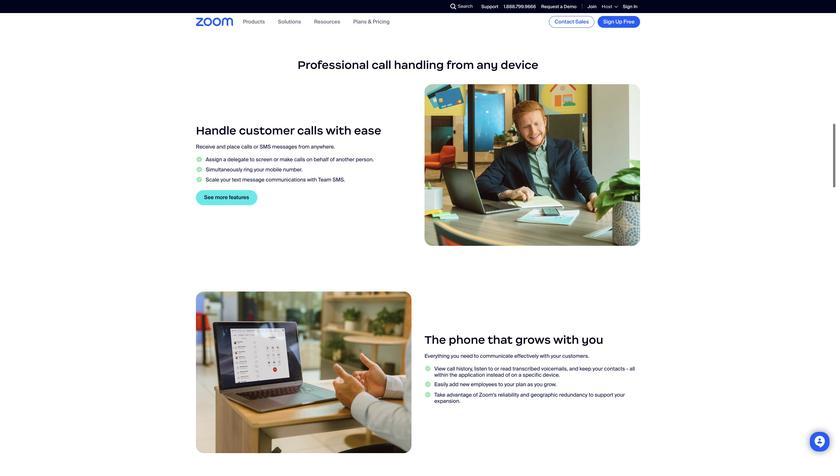 Task type: locate. For each thing, give the bounding box(es) containing it.
to left "support"
[[589, 390, 594, 396]]

the phone that grows with you
[[425, 331, 604, 345]]

messages
[[272, 141, 297, 148]]

of
[[330, 154, 335, 161], [506, 370, 510, 377], [473, 390, 478, 396]]

0 horizontal spatial a
[[223, 154, 226, 161]]

0 vertical spatial of
[[330, 154, 335, 161]]

resources
[[314, 18, 340, 25]]

sign
[[623, 4, 633, 9], [604, 18, 615, 25]]

or left read
[[495, 364, 500, 370]]

0 horizontal spatial and
[[217, 141, 226, 148]]

the
[[425, 331, 446, 345]]

1 horizontal spatial call
[[447, 364, 455, 370]]

to inside take advantage of zoom's reliability and geographic redundancy to support your expansion.
[[589, 390, 594, 396]]

calls up anywhere.
[[297, 122, 324, 136]]

screen
[[256, 154, 273, 161]]

2 horizontal spatial a
[[561, 4, 563, 9]]

to right need
[[474, 351, 479, 358]]

professional call handling from any device
[[298, 55, 539, 70]]

and down plan
[[521, 390, 530, 396]]

2 vertical spatial or
[[495, 364, 500, 370]]

you up customers. on the bottom right of page
[[582, 331, 604, 345]]

None search field
[[427, 1, 452, 12]]

and left place at the top of page
[[217, 141, 226, 148]]

with
[[326, 122, 352, 136], [307, 174, 317, 181], [554, 331, 579, 345], [540, 351, 550, 358]]

join link
[[588, 4, 597, 9]]

1.888.799.9666 link
[[504, 4, 536, 9]]

read
[[501, 364, 512, 370]]

0 horizontal spatial or
[[254, 141, 259, 148]]

a for assign
[[223, 154, 226, 161]]

effectively
[[515, 351, 539, 358]]

or inside view call history, listen to or read transcribed voicemails, and keep your contacts - all within the application instead of on a specific device.
[[495, 364, 500, 370]]

keep
[[580, 364, 592, 370]]

0 vertical spatial you
[[582, 331, 604, 345]]

1 horizontal spatial you
[[535, 379, 543, 386]]

of right behalf
[[330, 154, 335, 161]]

search image
[[451, 4, 457, 9]]

place
[[227, 141, 240, 148]]

0 vertical spatial a
[[561, 4, 563, 9]]

0 vertical spatial call
[[372, 55, 392, 70]]

a
[[561, 4, 563, 9], [223, 154, 226, 161], [519, 370, 522, 377]]

your right ring
[[254, 164, 264, 171]]

1 vertical spatial call
[[447, 364, 455, 370]]

2 horizontal spatial of
[[506, 370, 510, 377]]

number.
[[283, 164, 303, 171]]

handle customer calls with ease image
[[425, 82, 641, 244]]

of left zoom's
[[473, 390, 478, 396]]

transcribed
[[513, 364, 540, 370]]

your right keep
[[593, 364, 603, 370]]

0 horizontal spatial sign
[[604, 18, 615, 25]]

sign in link
[[623, 4, 638, 9]]

and inside view call history, listen to or read transcribed voicemails, and keep your contacts - all within the application instead of on a specific device.
[[570, 364, 579, 370]]

and left keep
[[570, 364, 579, 370]]

a up plan
[[519, 370, 522, 377]]

on up plan
[[512, 370, 518, 377]]

from left anywhere.
[[299, 141, 310, 148]]

1 vertical spatial a
[[223, 154, 226, 161]]

sign in
[[623, 4, 638, 9]]

communicate
[[480, 351, 514, 358]]

instead
[[487, 370, 504, 377]]

on left behalf
[[307, 154, 313, 161]]

products button
[[243, 18, 265, 25]]

mobile
[[266, 164, 282, 171]]

make
[[280, 154, 293, 161]]

1 horizontal spatial a
[[519, 370, 522, 377]]

to inside view call history, listen to or read transcribed voicemails, and keep your contacts - all within the application instead of on a specific device.
[[489, 364, 494, 370]]

demo
[[564, 4, 577, 9]]

you left need
[[451, 351, 460, 358]]

on
[[307, 154, 313, 161], [512, 370, 518, 377]]

1 vertical spatial from
[[299, 141, 310, 148]]

join
[[588, 4, 597, 9]]

with up anywhere.
[[326, 122, 352, 136]]

1.888.799.9666
[[504, 4, 536, 9]]

2 vertical spatial of
[[473, 390, 478, 396]]

0 horizontal spatial you
[[451, 351, 460, 358]]

ease
[[354, 122, 382, 136]]

1 vertical spatial and
[[570, 364, 579, 370]]

call inside view call history, listen to or read transcribed voicemails, and keep your contacts - all within the application instead of on a specific device.
[[447, 364, 455, 370]]

support
[[595, 390, 614, 396]]

sign left in
[[623, 4, 633, 9]]

-
[[627, 364, 629, 370]]

request a demo
[[542, 4, 577, 9]]

1 vertical spatial sign
[[604, 18, 615, 25]]

1 vertical spatial on
[[512, 370, 518, 377]]

your
[[254, 164, 264, 171], [221, 174, 231, 181], [551, 351, 562, 358], [593, 364, 603, 370], [505, 379, 515, 386], [615, 390, 625, 396]]

sign up free
[[604, 18, 635, 25]]

a inside view call history, listen to or read transcribed voicemails, and keep your contacts - all within the application instead of on a specific device.
[[519, 370, 522, 377]]

1 horizontal spatial sign
[[623, 4, 633, 9]]

assign
[[206, 154, 222, 161]]

search image
[[451, 4, 457, 9]]

need
[[461, 351, 473, 358]]

from left any
[[447, 55, 474, 70]]

application
[[459, 370, 486, 377]]

text
[[232, 174, 241, 181]]

plans
[[354, 18, 367, 25]]

within
[[435, 370, 449, 377]]

1 vertical spatial you
[[451, 351, 460, 358]]

redundancy
[[560, 390, 588, 396]]

communications
[[266, 174, 306, 181]]

or for the
[[495, 364, 500, 370]]

a for request
[[561, 4, 563, 9]]

device.
[[543, 370, 560, 377]]

1 horizontal spatial of
[[473, 390, 478, 396]]

2 vertical spatial a
[[519, 370, 522, 377]]

calls right place at the top of page
[[241, 141, 252, 148]]

you
[[582, 331, 604, 345], [451, 351, 460, 358], [535, 379, 543, 386]]

reliability
[[498, 390, 519, 396]]

contact sales link
[[550, 16, 595, 28]]

call for professional
[[372, 55, 392, 70]]

0 vertical spatial sign
[[623, 4, 633, 9]]

1 horizontal spatial or
[[274, 154, 279, 161]]

geographic
[[531, 390, 558, 396]]

2 horizontal spatial and
[[570, 364, 579, 370]]

view call history, listen to or read transcribed voicemails, and keep your contacts - all within the application instead of on a specific device.
[[435, 364, 635, 377]]

assign a delegate to screen or make calls on behalf of another person.
[[206, 154, 374, 161]]

the
[[450, 370, 458, 377]]

2 vertical spatial you
[[535, 379, 543, 386]]

or left make
[[274, 154, 279, 161]]

your down simultaneously
[[221, 174, 231, 181]]

1 vertical spatial or
[[274, 154, 279, 161]]

of inside take advantage of zoom's reliability and geographic redundancy to support your expansion.
[[473, 390, 478, 396]]

1 horizontal spatial and
[[521, 390, 530, 396]]

of right instead
[[506, 370, 510, 377]]

voicemails,
[[542, 364, 568, 370]]

1 horizontal spatial on
[[512, 370, 518, 377]]

anywhere.
[[311, 141, 335, 148]]

a left demo
[[561, 4, 563, 9]]

to down instead
[[499, 379, 504, 386]]

0 vertical spatial on
[[307, 154, 313, 161]]

grows
[[516, 331, 551, 345]]

a up simultaneously
[[223, 154, 226, 161]]

to
[[250, 154, 255, 161], [474, 351, 479, 358], [489, 364, 494, 370], [499, 379, 504, 386], [589, 390, 594, 396]]

take advantage of zoom's reliability and geographic redundancy to support your expansion.
[[435, 390, 625, 403]]

specific
[[523, 370, 542, 377]]

1 horizontal spatial from
[[447, 55, 474, 70]]

see
[[204, 192, 214, 199]]

that
[[488, 331, 513, 345]]

to right 'listen'
[[489, 364, 494, 370]]

everything you need to communicate effectively with your customers.
[[425, 351, 590, 358]]

you right as
[[535, 379, 543, 386]]

or left the sms in the left of the page
[[254, 141, 259, 148]]

sms
[[260, 141, 271, 148]]

0 horizontal spatial on
[[307, 154, 313, 161]]

sign left up
[[604, 18, 615, 25]]

on inside view call history, listen to or read transcribed voicemails, and keep your contacts - all within the application instead of on a specific device.
[[512, 370, 518, 377]]

another
[[336, 154, 355, 161]]

your inside take advantage of zoom's reliability and geographic redundancy to support your expansion.
[[615, 390, 625, 396]]

2 horizontal spatial or
[[495, 364, 500, 370]]

receive
[[196, 141, 215, 148]]

2 vertical spatial and
[[521, 390, 530, 396]]

your right "support"
[[615, 390, 625, 396]]

1 vertical spatial of
[[506, 370, 510, 377]]

view
[[435, 364, 446, 370]]

person.
[[356, 154, 374, 161]]

call
[[372, 55, 392, 70], [447, 364, 455, 370]]

calls up number.
[[294, 154, 305, 161]]

0 horizontal spatial call
[[372, 55, 392, 70]]

0 horizontal spatial of
[[330, 154, 335, 161]]

with up customers. on the bottom right of page
[[554, 331, 579, 345]]

or
[[254, 141, 259, 148], [274, 154, 279, 161], [495, 364, 500, 370]]



Task type: vqa. For each thing, say whether or not it's contained in the screenshot.
Features
yes



Task type: describe. For each thing, give the bounding box(es) containing it.
request
[[542, 4, 560, 9]]

customer
[[239, 122, 295, 136]]

sign for sign up free
[[604, 18, 615, 25]]

free
[[624, 18, 635, 25]]

in
[[634, 4, 638, 9]]

2 vertical spatial calls
[[294, 154, 305, 161]]

everything
[[425, 351, 450, 358]]

pricing
[[373, 18, 390, 25]]

behalf
[[314, 154, 329, 161]]

sms.
[[333, 174, 345, 181]]

your up reliability
[[505, 379, 515, 386]]

any
[[477, 55, 498, 70]]

with left 'team'
[[307, 174, 317, 181]]

more
[[215, 192, 228, 199]]

team
[[318, 174, 332, 181]]

receive and place calls or sms messages from anywhere.
[[196, 141, 335, 148]]

support link
[[482, 4, 499, 9]]

0 vertical spatial from
[[447, 55, 474, 70]]

to up simultaneously ring your mobile number.
[[250, 154, 255, 161]]

and inside take advantage of zoom's reliability and geographic redundancy to support your expansion.
[[521, 390, 530, 396]]

sales
[[576, 18, 589, 25]]

2 horizontal spatial you
[[582, 331, 604, 345]]

host button
[[602, 4, 618, 9]]

sign up free link
[[598, 16, 641, 28]]

host
[[602, 4, 613, 9]]

with up voicemails,
[[540, 351, 550, 358]]

professional
[[298, 55, 369, 70]]

of inside view call history, listen to or read transcribed voicemails, and keep your contacts - all within the application instead of on a specific device.
[[506, 370, 510, 377]]

phone
[[449, 331, 486, 345]]

device
[[501, 55, 539, 70]]

simultaneously
[[206, 164, 242, 171]]

handle
[[196, 122, 237, 136]]

resources button
[[314, 18, 340, 25]]

call for view
[[447, 364, 455, 370]]

zoom's
[[479, 390, 497, 396]]

customers.
[[563, 351, 590, 358]]

grow.
[[544, 379, 557, 386]]

zoom logo image
[[196, 18, 233, 26]]

handling
[[394, 55, 444, 70]]

0 vertical spatial calls
[[297, 122, 324, 136]]

delegate
[[228, 154, 249, 161]]

as
[[528, 379, 533, 386]]

1 vertical spatial calls
[[241, 141, 252, 148]]

simultaneously ring your mobile number.
[[206, 164, 303, 171]]

advantage
[[447, 390, 472, 396]]

easily
[[435, 379, 448, 386]]

ring
[[244, 164, 253, 171]]

expansion.
[[435, 396, 461, 403]]

see more features link
[[196, 188, 257, 203]]

features
[[229, 192, 249, 199]]

contact
[[555, 18, 575, 25]]

request a demo link
[[542, 4, 577, 9]]

0 vertical spatial and
[[217, 141, 226, 148]]

handle customer calls with ease
[[196, 122, 382, 136]]

add
[[450, 379, 459, 386]]

history,
[[457, 364, 473, 370]]

employees
[[471, 379, 498, 386]]

up
[[616, 18, 623, 25]]

search
[[458, 3, 473, 9]]

scale
[[206, 174, 219, 181]]

plan
[[516, 379, 527, 386]]

solutions
[[278, 18, 301, 25]]

listen
[[475, 364, 488, 370]]

plans & pricing link
[[354, 18, 390, 25]]

new
[[460, 379, 470, 386]]

&
[[368, 18, 372, 25]]

contacts
[[605, 364, 626, 370]]

support
[[482, 4, 499, 9]]

scale your text message communications with team sms.
[[206, 174, 345, 181]]

message
[[242, 174, 265, 181]]

your up voicemails,
[[551, 351, 562, 358]]

0 horizontal spatial from
[[299, 141, 310, 148]]

take
[[435, 390, 446, 396]]

or for handle
[[274, 154, 279, 161]]

plans & pricing
[[354, 18, 390, 25]]

sign for sign in
[[623, 4, 633, 9]]

the phone that grows with you image
[[196, 290, 412, 451]]

see more features
[[204, 192, 249, 199]]

0 vertical spatial or
[[254, 141, 259, 148]]

your inside view call history, listen to or read transcribed voicemails, and keep your contacts - all within the application instead of on a specific device.
[[593, 364, 603, 370]]



